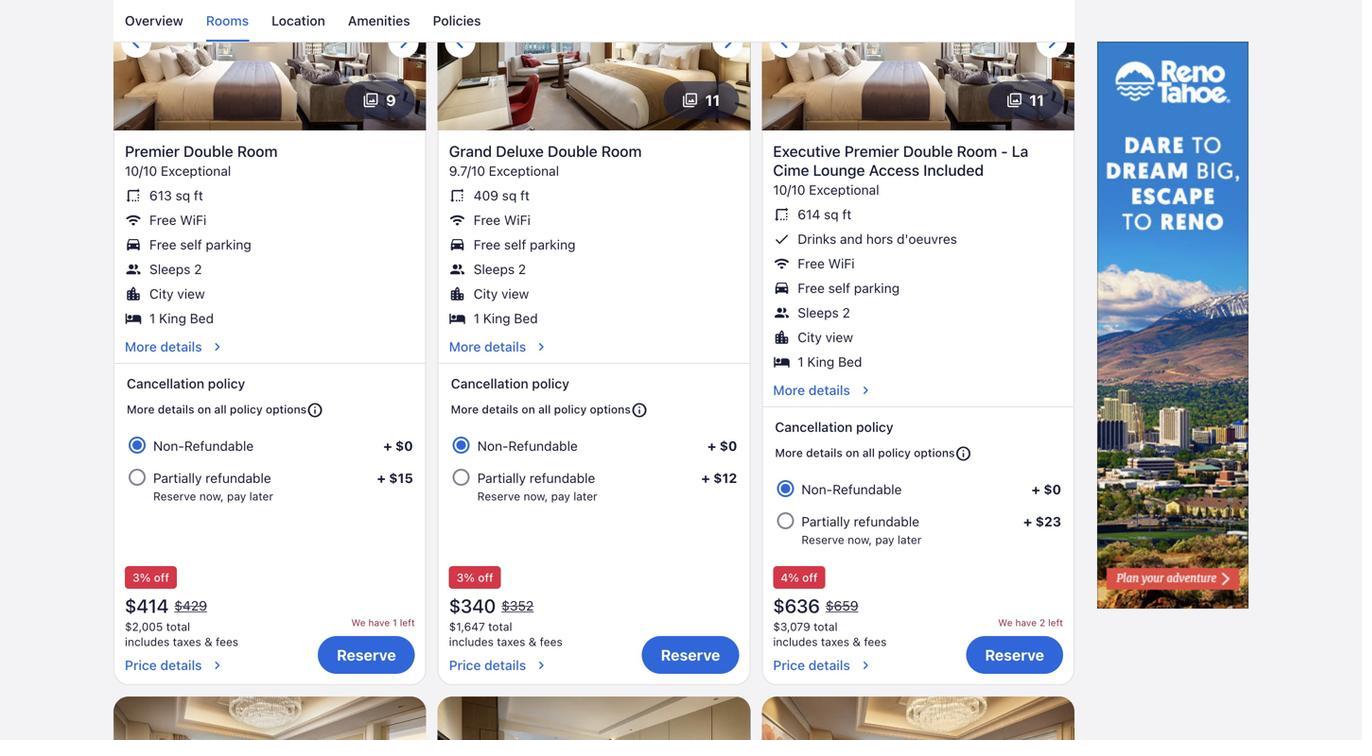 Task type: vqa. For each thing, say whether or not it's contained in the screenshot.
middle Free WiFi
yes



Task type: locate. For each thing, give the bounding box(es) containing it.
0 horizontal spatial 11 button
[[664, 81, 739, 119]]

includes for $340
[[449, 636, 494, 649]]

2 taxes from the left
[[497, 636, 525, 649]]

& down $429 button
[[204, 636, 213, 649]]

2 premier from the left
[[845, 142, 900, 160]]

0 horizontal spatial sq
[[176, 188, 190, 203]]

sleeps 2 list item
[[125, 261, 415, 278], [449, 261, 739, 278], [773, 304, 1063, 322]]

ft for $414
[[194, 188, 203, 203]]

wifi down and
[[829, 256, 855, 271]]

&
[[204, 636, 213, 649], [529, 636, 537, 649], [853, 636, 861, 649]]

price details button for $636
[[773, 650, 887, 675]]

1 3% from the left
[[132, 572, 151, 585]]

2 horizontal spatial non-
[[802, 482, 833, 498]]

0 horizontal spatial on
[[197, 403, 211, 416]]

3 show previous image image from the left
[[773, 31, 796, 54]]

409
[[474, 188, 499, 203]]

9 button
[[344, 81, 415, 119]]

3% off up $340
[[457, 572, 493, 585]]

price details for $636
[[773, 658, 850, 674]]

medium image inside more details button
[[858, 383, 873, 398]]

1 total from the left
[[166, 621, 190, 634]]

1 horizontal spatial on
[[522, 403, 535, 416]]

includes for $636
[[773, 636, 818, 649]]

free self parking list item down 409 sq ft list item
[[449, 236, 739, 253]]

2 horizontal spatial show next image image
[[1041, 31, 1063, 54]]

price details button
[[125, 650, 239, 675], [449, 650, 563, 675], [773, 650, 887, 675]]

non-refundable up + $12 reserve now, pay later
[[477, 439, 578, 454]]

1 medium image from the top
[[858, 383, 873, 398]]

ft down premier double room 10/10 exceptional
[[194, 188, 203, 203]]

rooms
[[206, 13, 249, 28]]

1 horizontal spatial + $0
[[708, 439, 737, 454]]

exceptional inside executive premier double room - la cime lounge access included 10/10 exceptional
[[809, 182, 880, 198]]

later for $414
[[249, 490, 273, 503]]

1 we from the left
[[351, 618, 366, 629]]

+ left $23
[[1024, 514, 1032, 530]]

1 price from the left
[[125, 658, 157, 674]]

double
[[184, 142, 233, 160], [548, 142, 598, 160], [903, 142, 953, 160]]

we
[[351, 618, 366, 629], [999, 618, 1013, 629]]

0 horizontal spatial bed
[[190, 311, 214, 326]]

$340 $352 $1,647 total includes taxes & fees
[[449, 595, 563, 649]]

taxes for $414
[[173, 636, 201, 649]]

fees inside $636 $659 $3,079 total includes taxes & fees
[[864, 636, 887, 649]]

exceptional inside premier double room 10/10 exceptional
[[161, 163, 231, 179]]

now, inside + $15 reserve now, pay later
[[199, 490, 224, 503]]

1 have from the left
[[369, 618, 390, 629]]

1 king bed for $414
[[149, 311, 214, 326]]

2 3% from the left
[[457, 572, 475, 585]]

refundable
[[184, 439, 254, 454], [509, 439, 578, 454], [833, 482, 902, 498]]

1 taxes from the left
[[173, 636, 201, 649]]

free self parking list item down drinks and hors d'oeuvres list item
[[773, 280, 1063, 297]]

$0 up "$15"
[[395, 439, 413, 454]]

$636
[[773, 595, 820, 618]]

2 horizontal spatial taxes
[[821, 636, 850, 649]]

room inside executive premier double room - la cime lounge access included 10/10 exceptional
[[957, 142, 998, 160]]

have
[[369, 618, 390, 629], [1016, 618, 1037, 629]]

ft right 409
[[520, 188, 530, 203]]

1 horizontal spatial 1 king bed
[[474, 311, 538, 326]]

more details for $636
[[773, 383, 851, 398]]

2 medium image from the top
[[858, 659, 873, 674]]

sleeps 2 down 613 sq ft
[[149, 261, 202, 277]]

+ inside + $15 reserve now, pay later
[[377, 471, 386, 486]]

1 small image from the left
[[307, 402, 324, 419]]

cancellation policy
[[127, 376, 245, 392], [451, 376, 570, 392], [775, 419, 894, 435]]

show next image image
[[392, 31, 415, 54], [717, 31, 739, 54], [1041, 31, 1063, 54]]

1 horizontal spatial room
[[602, 142, 642, 160]]

2 fees from the left
[[540, 636, 563, 649]]

all for $340
[[538, 403, 551, 416]]

1 horizontal spatial 10/10
[[773, 182, 806, 198]]

2 show previous image image from the left
[[449, 31, 472, 54]]

0 horizontal spatial taxes
[[173, 636, 201, 649]]

total inside $636 $659 $3,079 total includes taxes & fees
[[814, 621, 838, 634]]

1 horizontal spatial options
[[590, 403, 631, 416]]

1 horizontal spatial 3% off
[[457, 572, 493, 585]]

1 horizontal spatial more details
[[449, 339, 526, 355]]

$0
[[395, 439, 413, 454], [720, 439, 737, 454], [1044, 482, 1062, 498]]

list containing 409 sq ft
[[449, 187, 739, 327]]

reserve inside + $12 reserve now, pay later
[[477, 490, 520, 503]]

price down $3,079
[[773, 658, 805, 674]]

refundable up + $12 reserve now, pay later
[[509, 439, 578, 454]]

room
[[237, 142, 278, 160], [602, 142, 642, 160], [957, 142, 998, 160]]

double inside grand deluxe double room 9.7/10 exceptional
[[548, 142, 598, 160]]

1 horizontal spatial wifi
[[504, 212, 531, 228]]

1 horizontal spatial more details button
[[449, 339, 739, 356]]

partially refundable for $340
[[477, 471, 595, 486]]

3% for $414
[[132, 572, 151, 585]]

1 11 from the left
[[705, 91, 720, 109]]

sleeps for $340
[[474, 261, 515, 277]]

king for $340
[[483, 311, 511, 326]]

1 horizontal spatial 11 button
[[988, 81, 1063, 119]]

view for $414
[[177, 286, 205, 302]]

includes down the $2,005
[[125, 636, 170, 649]]

0 horizontal spatial free self parking list item
[[125, 236, 415, 253]]

$0 up $12
[[720, 439, 737, 454]]

9.7/10
[[449, 163, 485, 179]]

1
[[149, 311, 155, 326], [474, 311, 480, 326], [798, 354, 804, 370], [393, 618, 397, 629]]

1 for 1 king bed list item associated with $414
[[149, 311, 155, 326]]

2 total from the left
[[488, 621, 512, 634]]

price details down $1,647
[[449, 658, 526, 674]]

now, inside + $12 reserve now, pay later
[[524, 490, 548, 503]]

free wifi list item down drinks and hors d'oeuvres list item
[[773, 255, 1063, 272]]

more
[[125, 339, 157, 355], [449, 339, 481, 355], [773, 383, 805, 398], [127, 403, 155, 416], [451, 403, 479, 416], [775, 446, 803, 460]]

1 king bed list item
[[125, 310, 415, 327], [449, 310, 739, 327], [773, 354, 1063, 371]]

double up included
[[903, 142, 953, 160]]

2 horizontal spatial price
[[773, 658, 805, 674]]

pay for $636
[[876, 534, 895, 547]]

+
[[383, 439, 392, 454], [708, 439, 716, 454], [377, 471, 386, 486], [702, 471, 710, 486], [1032, 482, 1041, 498], [1024, 514, 1032, 530]]

price details down $3,079
[[773, 658, 850, 674]]

total inside '$414 $429 $2,005 total includes taxes & fees'
[[166, 621, 190, 634]]

free self parking down 613 sq ft
[[149, 237, 251, 252]]

2 horizontal spatial price details
[[773, 658, 850, 674]]

sleeps down 613 sq ft
[[149, 261, 191, 277]]

includes down $3,079
[[773, 636, 818, 649]]

0 horizontal spatial non-
[[153, 439, 184, 454]]

parking down drinks and hors d'oeuvres
[[854, 280, 900, 296]]

show previous image image for $340
[[449, 31, 472, 54]]

sq right 614 on the right top of the page
[[824, 207, 839, 222]]

+ up $23
[[1032, 482, 1041, 498]]

1 horizontal spatial exceptional
[[489, 163, 559, 179]]

+ $0 for $636
[[1032, 482, 1062, 498]]

exceptional up 613 sq ft
[[161, 163, 231, 179]]

sleeps 2
[[149, 261, 202, 277], [474, 261, 526, 277], [798, 305, 850, 321]]

0 horizontal spatial more details button
[[125, 339, 415, 356]]

0 horizontal spatial refundable
[[184, 439, 254, 454]]

2 price details button from the left
[[449, 650, 563, 675]]

total
[[166, 621, 190, 634], [488, 621, 512, 634], [814, 621, 838, 634]]

medium image
[[210, 339, 225, 355], [534, 339, 549, 355], [210, 659, 225, 674], [534, 659, 549, 674]]

room for $340
[[602, 142, 642, 160]]

1 horizontal spatial price details
[[449, 658, 526, 674]]

2 horizontal spatial reserve link
[[966, 637, 1063, 675]]

later inside + $12 reserve now, pay later
[[574, 490, 598, 503]]

11 right show all 11 images for executive premier double room - la cime lounge access included
[[1030, 91, 1045, 109]]

fees for $414
[[216, 636, 239, 649]]

later inside + $15 reserve now, pay later
[[249, 490, 273, 503]]

taxes down $352 button
[[497, 636, 525, 649]]

sleeps 2 list item down drinks and hors d'oeuvres list item
[[773, 304, 1063, 322]]

0 horizontal spatial left
[[400, 618, 415, 629]]

non-refundable for $340
[[477, 439, 578, 454]]

3 fees from the left
[[864, 636, 887, 649]]

2 11 button from the left
[[988, 81, 1063, 119]]

2 horizontal spatial double
[[903, 142, 953, 160]]

cancellation
[[127, 376, 204, 392], [451, 376, 529, 392], [775, 419, 853, 435]]

free wifi list item down 613 sq ft list item
[[125, 212, 415, 229]]

details for more details button related to $340
[[485, 339, 526, 355]]

pay
[[227, 490, 246, 503], [551, 490, 570, 503], [876, 534, 895, 547]]

3 price details from the left
[[773, 658, 850, 674]]

premier inside executive premier double room - la cime lounge access included 10/10 exceptional
[[845, 142, 900, 160]]

sleeps 2 list item down 409 sq ft list item
[[449, 261, 739, 278]]

1 off from the left
[[154, 572, 169, 585]]

1 horizontal spatial non-refundable
[[477, 439, 578, 454]]

non-refundable up + $23 reserve now, pay later
[[802, 482, 902, 498]]

1 horizontal spatial cancellation
[[451, 376, 529, 392]]

left for $414
[[400, 618, 415, 629]]

non-refundable
[[153, 439, 254, 454], [477, 439, 578, 454], [802, 482, 902, 498]]

reserve link
[[318, 637, 415, 675], [642, 637, 739, 675], [966, 637, 1063, 675]]

partially refundable
[[153, 471, 271, 486], [477, 471, 595, 486], [802, 514, 920, 530]]

1 horizontal spatial all
[[538, 403, 551, 416]]

reserve link for $414
[[318, 637, 415, 675]]

more details on all policy options button up + $15 reserve now, pay later
[[127, 394, 413, 427]]

0 horizontal spatial non-refundable
[[153, 439, 254, 454]]

free self parking down 409 sq ft
[[474, 237, 576, 252]]

off
[[154, 572, 169, 585], [478, 572, 493, 585], [802, 572, 818, 585]]

show all 11 images for executive premier double room - la cime lounge access included image
[[1007, 93, 1022, 108]]

price details button down '$414 $429 $2,005 total includes taxes & fees'
[[125, 650, 239, 675]]

list for $636
[[773, 206, 1063, 371]]

1 double from the left
[[184, 142, 233, 160]]

3% up $340
[[457, 572, 475, 585]]

sq right 409
[[502, 188, 517, 203]]

location
[[272, 13, 325, 28]]

more details on all policy options for $414
[[127, 403, 307, 416]]

small image up + $15 reserve now, pay later
[[307, 402, 324, 419]]

room up 409 sq ft list item
[[602, 142, 642, 160]]

on for $414
[[197, 403, 211, 416]]

2 price details from the left
[[449, 658, 526, 674]]

more details on all policy options button
[[127, 394, 413, 427], [451, 394, 737, 427], [775, 438, 1062, 470]]

2 horizontal spatial show previous image image
[[773, 31, 796, 54]]

10/10 up "613"
[[125, 163, 157, 179]]

1 price details button from the left
[[125, 650, 239, 675]]

2 & from the left
[[529, 636, 537, 649]]

pay inside + $15 reserve now, pay later
[[227, 490, 246, 503]]

0 horizontal spatial sleeps 2
[[149, 261, 202, 277]]

2 horizontal spatial cancellation
[[775, 419, 853, 435]]

0 horizontal spatial free wifi
[[149, 212, 206, 228]]

1 & from the left
[[204, 636, 213, 649]]

small image for $414
[[307, 402, 324, 419]]

2 horizontal spatial now,
[[848, 534, 872, 547]]

2 have from the left
[[1016, 618, 1037, 629]]

policies link
[[433, 0, 481, 42]]

refundable for $340
[[530, 471, 595, 486]]

double for $636
[[903, 142, 953, 160]]

taxes for $340
[[497, 636, 525, 649]]

premier
[[125, 142, 180, 160], [845, 142, 900, 160]]

non- for $340
[[477, 439, 509, 454]]

sleeps down 409 sq ft
[[474, 261, 515, 277]]

free self parking list item for $414
[[125, 236, 415, 253]]

0 horizontal spatial 11
[[705, 91, 720, 109]]

& for $414
[[204, 636, 213, 649]]

2 show next image image from the left
[[717, 31, 739, 54]]

free wifi down drinks
[[798, 256, 855, 271]]

options up + $23 reserve now, pay later
[[914, 446, 955, 460]]

& for $340
[[529, 636, 537, 649]]

free wifi
[[149, 212, 206, 228], [474, 212, 531, 228], [798, 256, 855, 271]]

egyptian cotton sheets, premium bedding, down comforters, minibar image
[[114, 0, 426, 130], [438, 0, 751, 130], [762, 0, 1075, 130], [114, 697, 426, 741], [438, 697, 751, 741], [762, 697, 1075, 741]]

taxes down $429 button
[[173, 636, 201, 649]]

taxes inside '$414 $429 $2,005 total includes taxes & fees'
[[173, 636, 201, 649]]

amenities
[[348, 13, 410, 28]]

reserve
[[153, 490, 196, 503], [477, 490, 520, 503], [802, 534, 845, 547], [337, 647, 396, 665], [661, 647, 720, 665], [985, 647, 1045, 665]]

fees inside $340 $352 $1,647 total includes taxes & fees
[[540, 636, 563, 649]]

2 horizontal spatial free self parking
[[798, 280, 900, 296]]

free wifi down 409 sq ft
[[474, 212, 531, 228]]

0 horizontal spatial ft
[[194, 188, 203, 203]]

left
[[400, 618, 415, 629], [1048, 618, 1063, 629]]

later
[[249, 490, 273, 503], [574, 490, 598, 503], [898, 534, 922, 547]]

0 horizontal spatial includes
[[125, 636, 170, 649]]

$0 for $414
[[395, 439, 413, 454]]

1 horizontal spatial king
[[483, 311, 511, 326]]

free wifi down 613 sq ft
[[149, 212, 206, 228]]

parking
[[206, 237, 251, 252], [530, 237, 576, 252], [854, 280, 900, 296]]

free wifi for $414
[[149, 212, 206, 228]]

price
[[125, 658, 157, 674], [449, 658, 481, 674], [773, 658, 805, 674]]

1 fees from the left
[[216, 636, 239, 649]]

1 horizontal spatial sleeps
[[474, 261, 515, 277]]

list containing 613 sq ft
[[125, 187, 415, 327]]

1 horizontal spatial fees
[[540, 636, 563, 649]]

2 price from the left
[[449, 658, 481, 674]]

price down the $2,005
[[125, 658, 157, 674]]

refundable up + $23 reserve now, pay later
[[833, 482, 902, 498]]

off right 4%
[[802, 572, 818, 585]]

total down $429 button
[[166, 621, 190, 634]]

2 horizontal spatial ft
[[842, 207, 852, 222]]

sleeps 2 list item down 613 sq ft list item
[[125, 261, 415, 278]]

more details on all policy options for $340
[[451, 403, 631, 416]]

policy
[[208, 376, 245, 392], [532, 376, 570, 392], [230, 403, 263, 416], [554, 403, 587, 416], [856, 419, 894, 435], [878, 446, 911, 460]]

11 right show all 11 images for grand deluxe double room
[[705, 91, 720, 109]]

sleeps 2 for $340
[[474, 261, 526, 277]]

fees inside '$414 $429 $2,005 total includes taxes & fees'
[[216, 636, 239, 649]]

city view
[[149, 286, 205, 302], [474, 286, 529, 302], [798, 330, 853, 345]]

2 includes from the left
[[449, 636, 494, 649]]

1 horizontal spatial now,
[[524, 490, 548, 503]]

show all 11 images for grand deluxe double room image
[[683, 93, 698, 108]]

1 vertical spatial 10/10
[[773, 182, 806, 198]]

& inside '$414 $429 $2,005 total includes taxes & fees'
[[204, 636, 213, 649]]

taxes inside $340 $352 $1,647 total includes taxes & fees
[[497, 636, 525, 649]]

2
[[194, 261, 202, 277], [518, 261, 526, 277], [843, 305, 850, 321], [1040, 618, 1046, 629]]

double inside executive premier double room - la cime lounge access included 10/10 exceptional
[[903, 142, 953, 160]]

bed
[[190, 311, 214, 326], [514, 311, 538, 326], [838, 354, 862, 370]]

2 3% off from the left
[[457, 572, 493, 585]]

fees
[[216, 636, 239, 649], [540, 636, 563, 649], [864, 636, 887, 649]]

reserve inside + $15 reserve now, pay later
[[153, 490, 196, 503]]

0 horizontal spatial double
[[184, 142, 233, 160]]

$23
[[1036, 514, 1062, 530]]

1 reserve link from the left
[[318, 637, 415, 675]]

$0 up $23
[[1044, 482, 1062, 498]]

& inside $340 $352 $1,647 total includes taxes & fees
[[529, 636, 537, 649]]

list
[[114, 0, 1075, 42], [125, 187, 415, 327], [449, 187, 739, 327], [773, 206, 1063, 371]]

rooms link
[[206, 0, 249, 42]]

more details on all policy options for $636
[[775, 446, 955, 460]]

1 horizontal spatial sleeps 2 list item
[[449, 261, 739, 278]]

free self parking
[[149, 237, 251, 252], [474, 237, 576, 252], [798, 280, 900, 296]]

2 horizontal spatial total
[[814, 621, 838, 634]]

room left -
[[957, 142, 998, 160]]

0 horizontal spatial parking
[[206, 237, 251, 252]]

& down $352 button
[[529, 636, 537, 649]]

3 price details button from the left
[[773, 650, 887, 675]]

medium image for more details button related to $414
[[210, 339, 225, 355]]

refundable up + $15 reserve now, pay later
[[184, 439, 254, 454]]

premier inside premier double room 10/10 exceptional
[[125, 142, 180, 160]]

non-refundable up + $15 reserve now, pay later
[[153, 439, 254, 454]]

show next image image for $414
[[392, 31, 415, 54]]

+ $0 up $23
[[1032, 482, 1062, 498]]

free wifi list item down 409 sq ft list item
[[449, 212, 739, 229]]

double up 409 sq ft list item
[[548, 142, 598, 160]]

price details button down $636 $659 $3,079 total includes taxes & fees
[[773, 650, 887, 675]]

1 horizontal spatial 3%
[[457, 572, 475, 585]]

1 horizontal spatial taxes
[[497, 636, 525, 649]]

1 3% off from the left
[[132, 572, 169, 585]]

now, inside + $23 reserve now, pay later
[[848, 534, 872, 547]]

parking down 409 sq ft list item
[[530, 237, 576, 252]]

exceptional inside grand deluxe double room 9.7/10 exceptional
[[489, 163, 559, 179]]

off for $414
[[154, 572, 169, 585]]

+ $0 up "$15"
[[383, 439, 413, 454]]

sq right "613"
[[176, 188, 190, 203]]

bed for $340
[[514, 311, 538, 326]]

11 for $340
[[705, 91, 720, 109]]

partially for $414
[[153, 471, 202, 486]]

details for more details button corresponding to $636
[[809, 383, 851, 398]]

1 horizontal spatial refundable
[[509, 439, 578, 454]]

2 horizontal spatial price details button
[[773, 650, 887, 675]]

partially for $340
[[477, 471, 526, 486]]

3%
[[132, 572, 151, 585], [457, 572, 475, 585]]

room up 613 sq ft list item
[[237, 142, 278, 160]]

small image
[[307, 402, 324, 419], [631, 402, 648, 419]]

3 includes from the left
[[773, 636, 818, 649]]

off up $340
[[478, 572, 493, 585]]

0 horizontal spatial sleeps 2 list item
[[125, 261, 415, 278]]

room inside grand deluxe double room 9.7/10 exceptional
[[602, 142, 642, 160]]

total inside $340 $352 $1,647 total includes taxes & fees
[[488, 621, 512, 634]]

614 sq ft
[[798, 207, 852, 222]]

& inside $636 $659 $3,079 total includes taxes & fees
[[853, 636, 861, 649]]

more details on all policy options
[[127, 403, 307, 416], [451, 403, 631, 416], [775, 446, 955, 460]]

2 room from the left
[[602, 142, 642, 160]]

1 horizontal spatial price
[[449, 658, 481, 674]]

price down $1,647
[[449, 658, 481, 674]]

all
[[214, 403, 227, 416], [538, 403, 551, 416], [863, 446, 875, 460]]

wifi for $414
[[180, 212, 206, 228]]

refundable for $414
[[206, 471, 271, 486]]

price details down the $2,005
[[125, 658, 202, 674]]

$352 button
[[500, 598, 536, 615]]

included
[[924, 161, 984, 179]]

+ up $12
[[708, 439, 716, 454]]

1 horizontal spatial show previous image image
[[449, 31, 472, 54]]

have for $636
[[1016, 618, 1037, 629]]

1 king bed
[[149, 311, 214, 326], [474, 311, 538, 326], [798, 354, 862, 370]]

pay inside + $12 reserve now, pay later
[[551, 490, 570, 503]]

3 reserve link from the left
[[966, 637, 1063, 675]]

1 horizontal spatial later
[[574, 490, 598, 503]]

parking for $340
[[530, 237, 576, 252]]

list for $414
[[125, 187, 415, 327]]

3 room from the left
[[957, 142, 998, 160]]

2 horizontal spatial city view list item
[[773, 329, 1063, 346]]

more details on all policy options button for $636
[[775, 438, 1062, 470]]

hors
[[867, 231, 893, 247]]

1 horizontal spatial free self parking
[[474, 237, 576, 252]]

2 off from the left
[[478, 572, 493, 585]]

ft for $636
[[842, 207, 852, 222]]

2 horizontal spatial fees
[[864, 636, 887, 649]]

1 horizontal spatial partially
[[477, 471, 526, 486]]

2 horizontal spatial sleeps
[[798, 305, 839, 321]]

wifi down 613 sq ft
[[180, 212, 206, 228]]

3 double from the left
[[903, 142, 953, 160]]

grand deluxe double room 9.7/10 exceptional
[[449, 142, 642, 179]]

2 horizontal spatial more details button
[[773, 382, 1063, 399]]

2 horizontal spatial on
[[846, 446, 860, 460]]

view
[[177, 286, 205, 302], [501, 286, 529, 302], [826, 330, 853, 345]]

+ $12 reserve now, pay later
[[477, 471, 737, 503]]

1 horizontal spatial 11
[[1030, 91, 1045, 109]]

1 horizontal spatial price details button
[[449, 650, 563, 675]]

2 left from the left
[[1048, 618, 1063, 629]]

more details on all policy options button up + $23 reserve now, pay later
[[775, 438, 1062, 470]]

includes
[[125, 636, 170, 649], [449, 636, 494, 649], [773, 636, 818, 649]]

price details button down $340 $352 $1,647 total includes taxes & fees in the bottom of the page
[[449, 650, 563, 675]]

1 show next image image from the left
[[392, 31, 415, 54]]

3 show next image image from the left
[[1041, 31, 1063, 54]]

1 show previous image image from the left
[[125, 31, 148, 54]]

medium image
[[858, 383, 873, 398], [858, 659, 873, 674]]

0 horizontal spatial free self parking
[[149, 237, 251, 252]]

city
[[149, 286, 174, 302], [474, 286, 498, 302], [798, 330, 822, 345]]

self down 613 sq ft
[[180, 237, 202, 252]]

2 horizontal spatial city view
[[798, 330, 853, 345]]

1 includes from the left
[[125, 636, 170, 649]]

1 horizontal spatial $0
[[720, 439, 737, 454]]

details
[[160, 339, 202, 355], [485, 339, 526, 355], [809, 383, 851, 398], [158, 403, 194, 416], [482, 403, 519, 416], [806, 446, 843, 460], [160, 658, 202, 674], [485, 658, 526, 674], [809, 658, 850, 674]]

sleeps down drinks
[[798, 305, 839, 321]]

taxes
[[173, 636, 201, 649], [497, 636, 525, 649], [821, 636, 850, 649]]

double inside premier double room 10/10 exceptional
[[184, 142, 233, 160]]

free self parking list item down 613 sq ft list item
[[125, 236, 415, 253]]

+ left "$15"
[[377, 471, 386, 486]]

$414
[[125, 595, 169, 618]]

price details
[[125, 658, 202, 674], [449, 658, 526, 674], [773, 658, 850, 674]]

$2,005
[[125, 621, 163, 634]]

list containing 614 sq ft
[[773, 206, 1063, 371]]

614
[[798, 207, 821, 222]]

$429 button
[[173, 598, 209, 615]]

4% off
[[781, 572, 818, 585]]

1 horizontal spatial free wifi list item
[[449, 212, 739, 229]]

1 11 button from the left
[[664, 81, 739, 119]]

ft up and
[[842, 207, 852, 222]]

double up 613 sq ft
[[184, 142, 233, 160]]

0 horizontal spatial price
[[125, 658, 157, 674]]

self down and
[[829, 280, 851, 296]]

premier up "613"
[[125, 142, 180, 160]]

non-refundable for $636
[[802, 482, 902, 498]]

1 room from the left
[[237, 142, 278, 160]]

0 horizontal spatial now,
[[199, 490, 224, 503]]

sleeps 2 down 409 sq ft
[[474, 261, 526, 277]]

1 for 1 king bed list item to the right
[[798, 354, 804, 370]]

$0 for $340
[[720, 439, 737, 454]]

0 horizontal spatial king
[[159, 311, 186, 326]]

1 horizontal spatial cancellation policy
[[451, 376, 570, 392]]

now,
[[199, 490, 224, 503], [524, 490, 548, 503], [848, 534, 872, 547]]

small image up + $12 reserve now, pay later
[[631, 402, 648, 419]]

king
[[159, 311, 186, 326], [483, 311, 511, 326], [808, 354, 835, 370]]

2 horizontal spatial pay
[[876, 534, 895, 547]]

options up + $12 reserve now, pay later
[[590, 403, 631, 416]]

1 horizontal spatial double
[[548, 142, 598, 160]]

+ left $12
[[702, 471, 710, 486]]

exceptional down lounge
[[809, 182, 880, 198]]

small image
[[955, 446, 972, 463]]

includes inside $636 $659 $3,079 total includes taxes & fees
[[773, 636, 818, 649]]

taxes inside $636 $659 $3,079 total includes taxes & fees
[[821, 636, 850, 649]]

free wifi list item
[[125, 212, 415, 229], [449, 212, 739, 229], [773, 255, 1063, 272]]

3 off from the left
[[802, 572, 818, 585]]

1 horizontal spatial city view
[[474, 286, 529, 302]]

+ inside + $12 reserve now, pay later
[[702, 471, 710, 486]]

2 horizontal spatial later
[[898, 534, 922, 547]]

3% up $414
[[132, 572, 151, 585]]

show previous image image
[[125, 31, 148, 54], [449, 31, 472, 54], [773, 31, 796, 54]]

614 sq ft list item
[[773, 206, 1063, 223]]

city view for $340
[[474, 286, 529, 302]]

total for $414
[[166, 621, 190, 634]]

0 horizontal spatial later
[[249, 490, 273, 503]]

+ $23 reserve now, pay later
[[802, 514, 1062, 547]]

2 we from the left
[[999, 618, 1013, 629]]

2 small image from the left
[[631, 402, 648, 419]]

0 horizontal spatial more details
[[125, 339, 202, 355]]

details for more details button related to $414
[[160, 339, 202, 355]]

total down $659 button
[[814, 621, 838, 634]]

3 price from the left
[[773, 658, 805, 674]]

3 taxes from the left
[[821, 636, 850, 649]]

2 double from the left
[[548, 142, 598, 160]]

fees for $340
[[540, 636, 563, 649]]

total down $352 button
[[488, 621, 512, 634]]

1 premier from the left
[[125, 142, 180, 160]]

0 horizontal spatial &
[[204, 636, 213, 649]]

2 horizontal spatial non-refundable
[[802, 482, 902, 498]]

partially refundable for $636
[[802, 514, 920, 530]]

& down $659 button
[[853, 636, 861, 649]]

10/10 inside premier double room 10/10 exceptional
[[125, 163, 157, 179]]

premier up access
[[845, 142, 900, 160]]

we for $636
[[999, 618, 1013, 629]]

more details for $414
[[125, 339, 202, 355]]

exceptional
[[161, 163, 231, 179], [489, 163, 559, 179], [809, 182, 880, 198]]

0 vertical spatial 10/10
[[125, 163, 157, 179]]

11 button
[[664, 81, 739, 119], [988, 81, 1063, 119]]

free self parking list item
[[125, 236, 415, 253], [449, 236, 739, 253], [773, 280, 1063, 297]]

medium image inside price details button
[[858, 659, 873, 674]]

2 horizontal spatial + $0
[[1032, 482, 1062, 498]]

3% off up $414
[[132, 572, 169, 585]]

3 total from the left
[[814, 621, 838, 634]]

pay inside + $23 reserve now, pay later
[[876, 534, 895, 547]]

partially
[[153, 471, 202, 486], [477, 471, 526, 486], [802, 514, 850, 530]]

+ up "$15"
[[383, 439, 392, 454]]

exceptional down deluxe
[[489, 163, 559, 179]]

2 horizontal spatial all
[[863, 446, 875, 460]]

self down 409 sq ft
[[504, 237, 526, 252]]

includes inside '$414 $429 $2,005 total includes taxes & fees'
[[125, 636, 170, 649]]

0 horizontal spatial more details on all policy options
[[127, 403, 307, 416]]

more details button for $636
[[773, 382, 1063, 399]]

more details
[[125, 339, 202, 355], [449, 339, 526, 355], [773, 383, 851, 398]]

2 horizontal spatial room
[[957, 142, 998, 160]]

2 horizontal spatial king
[[808, 354, 835, 370]]

includes inside $340 $352 $1,647 total includes taxes & fees
[[449, 636, 494, 649]]

1 horizontal spatial free wifi
[[474, 212, 531, 228]]

options
[[266, 403, 307, 416], [590, 403, 631, 416], [914, 446, 955, 460]]

+ $0 up $12
[[708, 439, 737, 454]]

2 11 from the left
[[1030, 91, 1045, 109]]

city view list item
[[125, 286, 415, 303], [449, 286, 739, 303], [773, 329, 1063, 346]]

1 left from the left
[[400, 618, 415, 629]]

refundable
[[206, 471, 271, 486], [530, 471, 595, 486], [854, 514, 920, 530]]

sleeps 2 down drinks
[[798, 305, 850, 321]]

3% off
[[132, 572, 169, 585], [457, 572, 493, 585]]

options up + $15 reserve now, pay later
[[266, 403, 307, 416]]

ft for $340
[[520, 188, 530, 203]]

parking down 613 sq ft list item
[[206, 237, 251, 252]]

1 price details from the left
[[125, 658, 202, 674]]

more details on all policy options button up + $12 reserve now, pay later
[[451, 394, 737, 427]]

off up $414
[[154, 572, 169, 585]]

10/10
[[125, 163, 157, 179], [773, 182, 806, 198]]

0 horizontal spatial partially refundable
[[153, 471, 271, 486]]

3 & from the left
[[853, 636, 861, 649]]

show previous image image for $636
[[773, 31, 796, 54]]

later inside + $23 reserve now, pay later
[[898, 534, 922, 547]]



Task type: describe. For each thing, give the bounding box(es) containing it.
refundable for $340
[[509, 439, 578, 454]]

city view list item for $340
[[449, 286, 739, 303]]

$340
[[449, 595, 496, 618]]

3% for $340
[[457, 572, 475, 585]]

overview link
[[125, 0, 183, 42]]

3% off for $414
[[132, 572, 169, 585]]

& for $636
[[853, 636, 861, 649]]

policies
[[433, 13, 481, 28]]

2 horizontal spatial sleeps 2
[[798, 305, 850, 321]]

cime
[[773, 161, 809, 179]]

show next image image for $340
[[717, 31, 739, 54]]

2 horizontal spatial parking
[[854, 280, 900, 296]]

now, for $340
[[524, 490, 548, 503]]

2 horizontal spatial free wifi
[[798, 256, 855, 271]]

9
[[386, 91, 396, 109]]

1 for 1 king bed list item corresponding to $340
[[474, 311, 480, 326]]

2 horizontal spatial city
[[798, 330, 822, 345]]

cancellation policy for $414
[[127, 376, 245, 392]]

cancellation policy for $340
[[451, 376, 570, 392]]

more details button for $414
[[125, 339, 415, 356]]

sleeps 2 for $414
[[149, 261, 202, 277]]

$429
[[174, 599, 207, 614]]

all for $414
[[214, 403, 227, 416]]

2 horizontal spatial free wifi list item
[[773, 255, 1063, 272]]

drinks and hors d'oeuvres
[[798, 231, 957, 247]]

off for $340
[[478, 572, 493, 585]]

medium image for price details button associated with $340
[[534, 659, 549, 674]]

free self parking list item for $340
[[449, 236, 739, 253]]

overview
[[125, 13, 183, 28]]

pay for $340
[[551, 490, 570, 503]]

king for $414
[[159, 311, 186, 326]]

sq for $340
[[502, 188, 517, 203]]

options for $414
[[266, 403, 307, 416]]

cancellation policy for $636
[[775, 419, 894, 435]]

409 sq ft list item
[[449, 187, 739, 204]]

total for $636
[[814, 621, 838, 634]]

show previous image image for $414
[[125, 31, 148, 54]]

reserve inside + $23 reserve now, pay later
[[802, 534, 845, 547]]

10/10 inside executive premier double room - la cime lounge access included 10/10 exceptional
[[773, 182, 806, 198]]

$352
[[502, 599, 534, 614]]

$659
[[826, 599, 859, 614]]

executive
[[773, 142, 841, 160]]

amenities link
[[348, 0, 410, 42]]

sleeps 2 list item for $340
[[449, 261, 739, 278]]

la
[[1012, 142, 1029, 160]]

11 button for $340
[[664, 81, 739, 119]]

and
[[840, 231, 863, 247]]

price details button for $340
[[449, 650, 563, 675]]

refundable for $414
[[184, 439, 254, 454]]

613 sq ft list item
[[125, 187, 415, 204]]

more details button for $340
[[449, 339, 739, 356]]

city view list item for $414
[[125, 286, 415, 303]]

later for $636
[[898, 534, 922, 547]]

sleeps 2 list item for $414
[[125, 261, 415, 278]]

2 horizontal spatial sleeps 2 list item
[[773, 304, 1063, 322]]

+ $0 for $414
[[383, 439, 413, 454]]

view for $340
[[501, 286, 529, 302]]

$636 $659 $3,079 total includes taxes & fees
[[773, 595, 887, 649]]

drinks and hors d'oeuvres list item
[[773, 231, 1063, 248]]

room inside premier double room 10/10 exceptional
[[237, 142, 278, 160]]

2 horizontal spatial self
[[829, 280, 851, 296]]

2 horizontal spatial bed
[[838, 354, 862, 370]]

$3,079
[[773, 621, 811, 634]]

$0 for $636
[[1044, 482, 1062, 498]]

fees for $636
[[864, 636, 887, 649]]

left for $636
[[1048, 618, 1063, 629]]

613
[[149, 188, 172, 203]]

more details for $340
[[449, 339, 526, 355]]

price for $340
[[449, 658, 481, 674]]

2 reserve link from the left
[[642, 637, 739, 675]]

lounge
[[813, 161, 865, 179]]

+ $0 for $340
[[708, 439, 737, 454]]

access
[[869, 161, 920, 179]]

-
[[1001, 142, 1008, 160]]

later for $340
[[574, 490, 598, 503]]

4%
[[781, 572, 799, 585]]

price details for $414
[[125, 658, 202, 674]]

more details on all policy options button for $414
[[127, 394, 413, 427]]

now, for $636
[[848, 534, 872, 547]]

2 horizontal spatial 1 king bed
[[798, 354, 862, 370]]

price for $636
[[773, 658, 805, 674]]

$659 button
[[824, 598, 861, 615]]

options for $340
[[590, 403, 631, 416]]

613 sq ft
[[149, 188, 203, 203]]

premier double room 10/10 exceptional
[[125, 142, 278, 179]]

off for $636
[[802, 572, 818, 585]]

free self parking for $414
[[149, 237, 251, 252]]

we have 2 left
[[999, 618, 1063, 629]]

free wifi list item for $414
[[125, 212, 415, 229]]

all for $636
[[863, 446, 875, 460]]

1 king bed for $340
[[474, 311, 538, 326]]

2 horizontal spatial 1 king bed list item
[[773, 354, 1063, 371]]

2 horizontal spatial wifi
[[829, 256, 855, 271]]

location link
[[272, 0, 325, 42]]

1 king bed list item for $414
[[125, 310, 415, 327]]

list containing overview
[[114, 0, 1075, 42]]

$15
[[389, 471, 413, 486]]

sleeps for $414
[[149, 261, 191, 277]]

medium image for price details button related to $636
[[858, 659, 873, 674]]

details for $636's more details on all policy options button
[[806, 446, 843, 460]]

grand
[[449, 142, 492, 160]]

we have 1 left
[[351, 618, 415, 629]]

small image for $340
[[631, 402, 648, 419]]

drinks
[[798, 231, 837, 247]]

2 horizontal spatial view
[[826, 330, 853, 345]]

city view for $414
[[149, 286, 205, 302]]

2 horizontal spatial free self parking list item
[[773, 280, 1063, 297]]

non- for $414
[[153, 439, 184, 454]]

free wifi for $340
[[474, 212, 531, 228]]

executive premier double room - la cime lounge access included 10/10 exceptional
[[773, 142, 1029, 198]]

11 for $636
[[1030, 91, 1045, 109]]

refundable for $636
[[833, 482, 902, 498]]

+ inside + $23 reserve now, pay later
[[1024, 514, 1032, 530]]

d'oeuvres
[[897, 231, 957, 247]]

room for $636
[[957, 142, 998, 160]]

$414 $429 $2,005 total includes taxes & fees
[[125, 595, 239, 649]]

show all 9 images for premier double room image
[[363, 93, 379, 108]]

wifi for $340
[[504, 212, 531, 228]]

reserve link for $636
[[966, 637, 1063, 675]]

medium image for more details button corresponding to $636
[[858, 383, 873, 398]]

$12
[[714, 471, 737, 486]]

non-refundable for $414
[[153, 439, 254, 454]]

taxes for $636
[[821, 636, 850, 649]]

medium image for price details button corresponding to $414
[[210, 659, 225, 674]]

$1,647
[[449, 621, 485, 634]]

pay for $414
[[227, 490, 246, 503]]

partially for $636
[[802, 514, 850, 530]]

409 sq ft
[[474, 188, 530, 203]]

details for more details on all policy options button for $340
[[482, 403, 519, 416]]

deluxe
[[496, 142, 544, 160]]

+ $15 reserve now, pay later
[[153, 471, 413, 503]]



